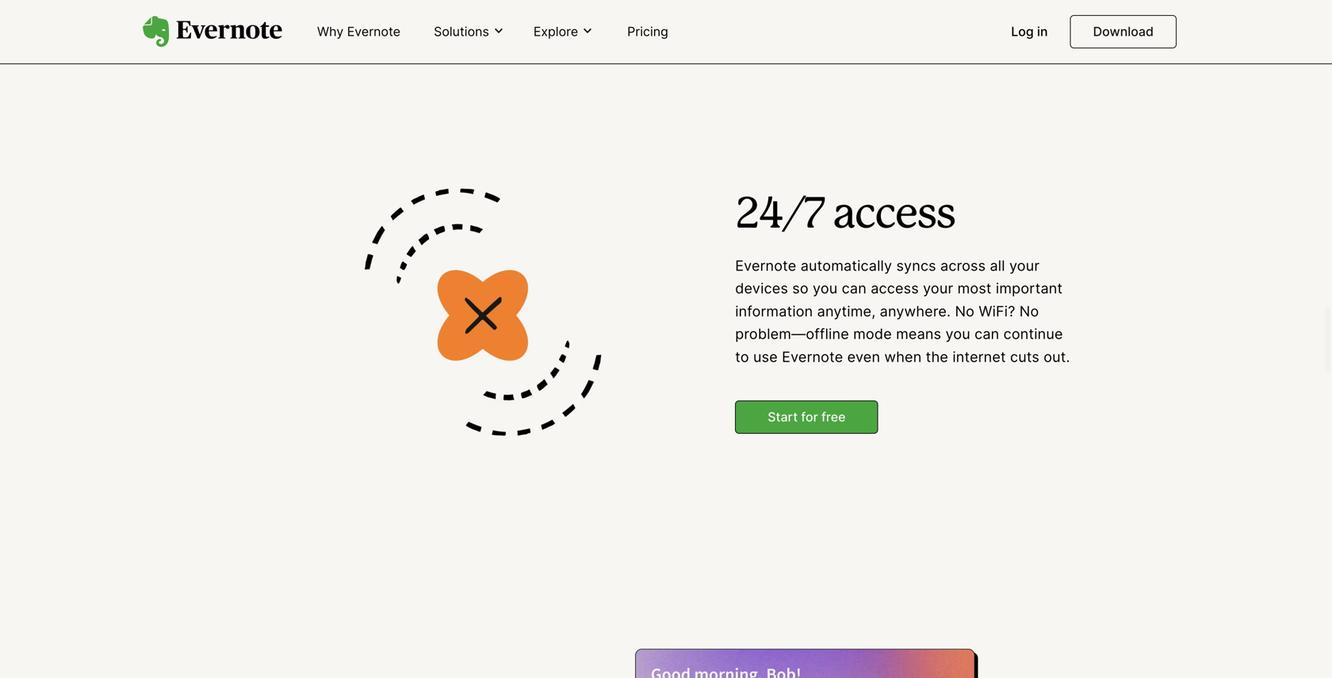 Task type: locate. For each thing, give the bounding box(es) containing it.
0 horizontal spatial no
[[955, 303, 975, 320]]

continue
[[1004, 325, 1064, 343]]

no down important
[[1020, 303, 1040, 320]]

can
[[842, 280, 867, 297], [975, 325, 1000, 343]]

internet
[[953, 348, 1006, 366]]

solutions
[[434, 24, 489, 39]]

can up "internet"
[[975, 325, 1000, 343]]

access up anywhere.
[[871, 280, 919, 297]]

to
[[736, 348, 749, 366]]

download link
[[1071, 15, 1177, 48]]

most
[[958, 280, 992, 297]]

anywhere.
[[880, 303, 951, 320]]

evernote up devices
[[736, 257, 797, 274]]

1 horizontal spatial can
[[975, 325, 1000, 343]]

1 vertical spatial your
[[923, 280, 954, 297]]

anytime,
[[818, 303, 876, 320]]

all
[[990, 257, 1006, 274]]

automatically
[[801, 257, 893, 274]]

why evernote
[[317, 24, 401, 39]]

evernote
[[347, 24, 401, 39], [736, 257, 797, 274], [782, 348, 844, 366]]

why
[[317, 24, 344, 39]]

information
[[736, 303, 813, 320]]

you
[[813, 280, 838, 297], [946, 325, 971, 343]]

0 horizontal spatial can
[[842, 280, 867, 297]]

free
[[822, 409, 846, 425]]

no
[[955, 303, 975, 320], [1020, 303, 1040, 320]]

0 vertical spatial you
[[813, 280, 838, 297]]

your
[[1010, 257, 1040, 274], [923, 280, 954, 297]]

0 vertical spatial can
[[842, 280, 867, 297]]

evernote right why
[[347, 24, 401, 39]]

you right so
[[813, 280, 838, 297]]

0 vertical spatial access
[[834, 196, 956, 236]]

1 vertical spatial access
[[871, 280, 919, 297]]

0 vertical spatial evernote
[[347, 24, 401, 39]]

can up 'anytime,'
[[842, 280, 867, 297]]

no down most on the top
[[955, 303, 975, 320]]

syncs
[[897, 257, 937, 274]]

explore button
[[529, 23, 599, 41]]

pricing link
[[618, 17, 678, 47]]

start for free
[[768, 409, 846, 425]]

0 horizontal spatial your
[[923, 280, 954, 297]]

1 horizontal spatial your
[[1010, 257, 1040, 274]]

even
[[848, 348, 881, 366]]

access up 'syncs'
[[834, 196, 956, 236]]

your up important
[[1010, 257, 1040, 274]]

download
[[1094, 24, 1154, 39]]

1 horizontal spatial no
[[1020, 303, 1040, 320]]

1 vertical spatial you
[[946, 325, 971, 343]]

evernote down problem—offline
[[782, 348, 844, 366]]

1 vertical spatial evernote
[[736, 257, 797, 274]]

problem—offline
[[736, 325, 849, 343]]

easy-search screen image
[[626, 636, 1073, 678]]

evernote logo image
[[143, 16, 282, 48]]

why evernote link
[[308, 17, 410, 47]]

1 horizontal spatial you
[[946, 325, 971, 343]]

access
[[834, 196, 956, 236], [871, 280, 919, 297]]

explore
[[534, 24, 578, 39]]

so
[[793, 280, 809, 297]]

use
[[754, 348, 778, 366]]

24/7 access
[[736, 196, 956, 236]]

out.
[[1044, 348, 1071, 366]]

your down 'syncs'
[[923, 280, 954, 297]]

you up 'the'
[[946, 325, 971, 343]]



Task type: describe. For each thing, give the bounding box(es) containing it.
pricing
[[628, 24, 669, 39]]

access inside evernote automatically syncs across all your devices so you can access your most important information anytime, anywhere. no wifi? no problem—offline mode means you can continue to use evernote even when the internet cuts out.
[[871, 280, 919, 297]]

24/7
[[736, 196, 826, 236]]

cuts
[[1011, 348, 1040, 366]]

2 vertical spatial evernote
[[782, 348, 844, 366]]

1 no from the left
[[955, 303, 975, 320]]

2 no from the left
[[1020, 303, 1040, 320]]

start
[[768, 409, 798, 425]]

devices
[[736, 280, 789, 297]]

no-signal illustration image
[[260, 115, 707, 509]]

across
[[941, 257, 986, 274]]

start for free link
[[736, 400, 879, 434]]

when
[[885, 348, 922, 366]]

wifi?
[[979, 303, 1016, 320]]

for
[[802, 409, 818, 425]]

in
[[1038, 24, 1048, 39]]

means
[[896, 325, 942, 343]]

solutions button
[[429, 23, 510, 41]]

important
[[996, 280, 1063, 297]]

the
[[926, 348, 949, 366]]

evernote automatically syncs across all your devices so you can access your most important information anytime, anywhere. no wifi? no problem—offline mode means you can continue to use evernote even when the internet cuts out.
[[736, 257, 1071, 366]]

1 vertical spatial can
[[975, 325, 1000, 343]]

mode
[[854, 325, 892, 343]]

log in
[[1012, 24, 1048, 39]]

log in link
[[1002, 17, 1058, 47]]

0 horizontal spatial you
[[813, 280, 838, 297]]

0 vertical spatial your
[[1010, 257, 1040, 274]]

log
[[1012, 24, 1034, 39]]



Task type: vqa. For each thing, say whether or not it's contained in the screenshot.
Evernote Logo
yes



